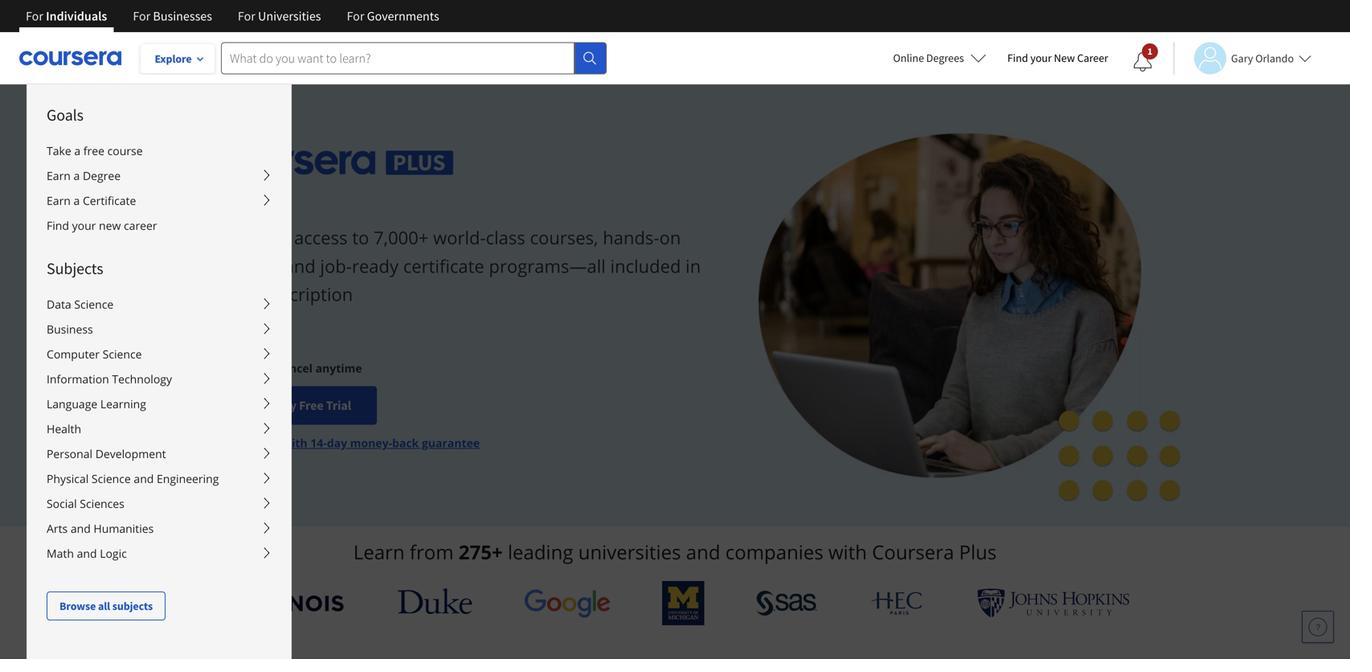 Task type: vqa. For each thing, say whether or not it's contained in the screenshot.
the Explore menu element
yes



Task type: locate. For each thing, give the bounding box(es) containing it.
0 horizontal spatial with
[[282, 435, 308, 450]]

a left free
[[74, 143, 81, 158]]

information
[[47, 371, 109, 387]]

explore
[[155, 51, 192, 66]]

information technology
[[47, 371, 172, 387]]

universities
[[579, 539, 681, 565]]

for left the governments
[[347, 8, 365, 24]]

find your new career link
[[27, 213, 291, 238]]

physical science and engineering
[[47, 471, 219, 486]]

courses,
[[530, 226, 599, 250]]

/year with 14-day money-back guarantee button
[[209, 434, 480, 451]]

and left logic
[[77, 546, 97, 561]]

1 horizontal spatial find
[[1008, 51, 1029, 65]]

a inside dropdown button
[[74, 168, 80, 183]]

0 vertical spatial earn
[[47, 168, 71, 183]]

science inside data science popup button
[[74, 297, 114, 312]]

for left individuals
[[26, 8, 43, 24]]

class
[[486, 226, 526, 250]]

find
[[1008, 51, 1029, 65], [47, 218, 69, 233]]

health
[[47, 421, 81, 437]]

unlimited access to 7,000+ world-class courses, hands-on projects, and job-ready certificate programs—all included in your subscription
[[209, 226, 701, 306]]

earn a degree button
[[27, 163, 291, 188]]

with left "coursera"
[[829, 539, 867, 565]]

your for new
[[72, 218, 96, 233]]

3 for from the left
[[238, 8, 256, 24]]

language
[[47, 396, 97, 412]]

for for universities
[[238, 8, 256, 24]]

world-
[[433, 226, 486, 250]]

business
[[47, 322, 93, 337]]

degrees
[[927, 51, 965, 65]]

course
[[107, 143, 143, 158]]

2 earn from the top
[[47, 193, 71, 208]]

new
[[99, 218, 121, 233]]

for
[[26, 8, 43, 24], [133, 8, 151, 24], [238, 8, 256, 24], [347, 8, 365, 24]]

from
[[410, 539, 454, 565]]

earn down earn a degree
[[47, 193, 71, 208]]

free
[[299, 397, 324, 414]]

your down the 'projects,'
[[209, 282, 247, 306]]

leading
[[508, 539, 574, 565]]

and right arts
[[71, 521, 91, 536]]

your left the new
[[1031, 51, 1052, 65]]

0 vertical spatial your
[[1031, 51, 1052, 65]]

1 horizontal spatial day
[[327, 435, 347, 450]]

a down earn a degree
[[74, 193, 80, 208]]

take
[[47, 143, 71, 158]]

0 horizontal spatial find
[[47, 218, 69, 233]]

day left 'free'
[[276, 397, 297, 414]]

and inside unlimited access to 7,000+ world-class courses, hands-on projects, and job-ready certificate programs—all included in your subscription
[[284, 254, 316, 278]]

for universities
[[238, 8, 321, 24]]

find left the new
[[1008, 51, 1029, 65]]

your left new
[[72, 218, 96, 233]]

programs—all
[[489, 254, 606, 278]]

earn inside earn a degree dropdown button
[[47, 168, 71, 183]]

earn
[[47, 168, 71, 183], [47, 193, 71, 208]]

help center image
[[1309, 618, 1328, 637]]

math and logic button
[[27, 541, 291, 566]]

unlimited
[[209, 226, 290, 250]]

arts
[[47, 521, 68, 536]]

2 vertical spatial science
[[92, 471, 131, 486]]

earn for earn a certificate
[[47, 193, 71, 208]]

subscription
[[251, 282, 353, 306]]

science
[[74, 297, 114, 312], [103, 347, 142, 362], [92, 471, 131, 486]]

gary orlando
[[1232, 51, 1295, 66]]

1 vertical spatial science
[[103, 347, 142, 362]]

learning
[[100, 396, 146, 412]]

science inside physical science and engineering dropdown button
[[92, 471, 131, 486]]

hec paris image
[[870, 587, 926, 620]]

science for data
[[74, 297, 114, 312]]

1 earn from the top
[[47, 168, 71, 183]]

and up university of michigan image
[[686, 539, 721, 565]]

a
[[74, 143, 81, 158], [74, 168, 80, 183], [74, 193, 80, 208]]

1 vertical spatial find
[[47, 218, 69, 233]]

4 for from the left
[[347, 8, 365, 24]]

for for businesses
[[133, 8, 151, 24]]

career
[[124, 218, 157, 233]]

your inside explore menu element
[[72, 218, 96, 233]]

explore menu element
[[27, 84, 291, 621]]

0 vertical spatial science
[[74, 297, 114, 312]]

day
[[276, 397, 297, 414], [327, 435, 347, 450]]

earn inside earn a certificate popup button
[[47, 193, 71, 208]]

earn a certificate
[[47, 193, 136, 208]]

menu item
[[290, 84, 1046, 659]]

your inside unlimited access to 7,000+ world-class courses, hands-on projects, and job-ready certificate programs—all included in your subscription
[[209, 282, 247, 306]]

1 for from the left
[[26, 8, 43, 24]]

engineering
[[157, 471, 219, 486]]

learn
[[354, 539, 405, 565]]

0 vertical spatial a
[[74, 143, 81, 158]]

duke university image
[[398, 589, 473, 614]]

1 vertical spatial a
[[74, 168, 80, 183]]

1 horizontal spatial your
[[209, 282, 247, 306]]

2 vertical spatial a
[[74, 193, 80, 208]]

start
[[235, 397, 263, 414]]

1 vertical spatial your
[[72, 218, 96, 233]]

for individuals
[[26, 8, 107, 24]]

find down the earn a certificate
[[47, 218, 69, 233]]

and up subscription
[[284, 254, 316, 278]]

None search field
[[221, 42, 607, 74]]

0 horizontal spatial your
[[72, 218, 96, 233]]

money-
[[350, 435, 392, 450]]

cancel
[[277, 360, 313, 376]]

find inside explore menu element
[[47, 218, 69, 233]]

science for computer
[[103, 347, 142, 362]]

science down personal development
[[92, 471, 131, 486]]

data science button
[[27, 292, 291, 317]]

plus
[[960, 539, 997, 565]]

with left 14- on the bottom left of the page
[[282, 435, 308, 450]]

certificate
[[403, 254, 485, 278]]

johns hopkins university image
[[978, 589, 1131, 618]]

/year
[[250, 435, 279, 450]]

2 for from the left
[[133, 8, 151, 24]]

with inside /year with 14-day money-back guarantee button
[[282, 435, 308, 450]]

0 vertical spatial with
[[282, 435, 308, 450]]

start 7-day free trial
[[235, 397, 352, 414]]

development
[[95, 446, 166, 462]]

find your new career
[[1008, 51, 1109, 65]]

guarantee
[[422, 435, 480, 450]]

science inside the computer science popup button
[[103, 347, 142, 362]]

1 vertical spatial with
[[829, 539, 867, 565]]

0 vertical spatial find
[[1008, 51, 1029, 65]]

0 horizontal spatial day
[[276, 397, 297, 414]]

science up information technology
[[103, 347, 142, 362]]

2 horizontal spatial your
[[1031, 51, 1052, 65]]

day left money-
[[327, 435, 347, 450]]

learn from 275+ leading universities and companies with coursera plus
[[354, 539, 997, 565]]

a inside popup button
[[74, 193, 80, 208]]

1 vertical spatial earn
[[47, 193, 71, 208]]

in
[[686, 254, 701, 278]]

a left degree
[[74, 168, 80, 183]]

arts and humanities button
[[27, 516, 291, 541]]

for left businesses
[[133, 8, 151, 24]]

health button
[[27, 417, 291, 441]]

2 vertical spatial your
[[209, 282, 247, 306]]

and
[[284, 254, 316, 278], [134, 471, 154, 486], [71, 521, 91, 536], [686, 539, 721, 565], [77, 546, 97, 561]]

science for physical
[[92, 471, 131, 486]]

for governments
[[347, 8, 440, 24]]

/month,
[[228, 360, 274, 376]]

coursera plus image
[[209, 151, 454, 175]]

1 horizontal spatial with
[[829, 539, 867, 565]]

earn down take
[[47, 168, 71, 183]]

group
[[27, 84, 1046, 659]]

for left the universities
[[238, 8, 256, 24]]

university of michigan image
[[663, 581, 705, 626]]

physical
[[47, 471, 89, 486]]

information technology button
[[27, 367, 291, 392]]

science up business
[[74, 297, 114, 312]]

start 7-day free trial button
[[209, 386, 377, 425]]

governments
[[367, 8, 440, 24]]



Task type: describe. For each thing, give the bounding box(es) containing it.
anytime
[[316, 360, 362, 376]]

to
[[352, 226, 369, 250]]

coursera image
[[19, 45, 121, 71]]

access
[[294, 226, 348, 250]]

browse all subjects button
[[47, 592, 166, 621]]

included
[[611, 254, 681, 278]]

data science
[[47, 297, 114, 312]]

all
[[98, 599, 110, 614]]

and inside popup button
[[71, 521, 91, 536]]

gary orlando button
[[1174, 42, 1312, 74]]

certificate
[[83, 193, 136, 208]]

7-
[[265, 397, 276, 414]]

for for governments
[[347, 8, 365, 24]]

What do you want to learn? text field
[[221, 42, 575, 74]]

humanities
[[94, 521, 154, 536]]

explore button
[[141, 44, 215, 73]]

degree
[[83, 168, 121, 183]]

orlando
[[1256, 51, 1295, 66]]

math
[[47, 546, 74, 561]]

logic
[[100, 546, 127, 561]]

subjects
[[47, 259, 103, 279]]

on
[[660, 226, 681, 250]]

0 vertical spatial day
[[276, 397, 297, 414]]

job-
[[320, 254, 352, 278]]

social
[[47, 496, 77, 511]]

companies
[[726, 539, 824, 565]]

individuals
[[46, 8, 107, 24]]

data
[[47, 297, 71, 312]]

/year with 14-day money-back guarantee
[[250, 435, 480, 450]]

online
[[894, 51, 925, 65]]

social sciences
[[47, 496, 125, 511]]

find your new career
[[47, 218, 157, 233]]

7,000+
[[374, 226, 429, 250]]

personal
[[47, 446, 93, 462]]

find for find your new career
[[47, 218, 69, 233]]

for for individuals
[[26, 8, 43, 24]]

275+
[[459, 539, 503, 565]]

business button
[[27, 317, 291, 342]]

hands-
[[603, 226, 660, 250]]

banner navigation
[[13, 0, 452, 32]]

sciences
[[80, 496, 125, 511]]

browse all subjects
[[60, 599, 153, 614]]

computer
[[47, 347, 100, 362]]

sas image
[[757, 591, 818, 616]]

/month, cancel anytime
[[228, 360, 362, 376]]

language learning
[[47, 396, 146, 412]]

coursera
[[872, 539, 955, 565]]

gary
[[1232, 51, 1254, 66]]

show notifications image
[[1134, 52, 1153, 72]]

university of illinois at urbana-champaign image
[[220, 591, 346, 616]]

and down "development"
[[134, 471, 154, 486]]

your for new
[[1031, 51, 1052, 65]]

earn a degree
[[47, 168, 121, 183]]

a for degree
[[74, 168, 80, 183]]

earn for earn a degree
[[47, 168, 71, 183]]

arts and humanities
[[47, 521, 154, 536]]

online degrees
[[894, 51, 965, 65]]

math and logic
[[47, 546, 127, 561]]

ready
[[352, 254, 399, 278]]

online degrees button
[[881, 40, 1000, 76]]

computer science
[[47, 347, 142, 362]]

google image
[[524, 589, 611, 618]]

physical science and engineering button
[[27, 466, 291, 491]]

goals
[[47, 105, 84, 125]]

technology
[[112, 371, 172, 387]]

businesses
[[153, 8, 212, 24]]

projects,
[[209, 254, 280, 278]]

free
[[83, 143, 105, 158]]

1 vertical spatial day
[[327, 435, 347, 450]]

career
[[1078, 51, 1109, 65]]

group containing goals
[[27, 84, 1046, 659]]

trial
[[326, 397, 352, 414]]

personal development
[[47, 446, 166, 462]]

language learning button
[[27, 392, 291, 417]]

universities
[[258, 8, 321, 24]]

for businesses
[[133, 8, 212, 24]]

new
[[1055, 51, 1076, 65]]

a for free
[[74, 143, 81, 158]]

find for find your new career
[[1008, 51, 1029, 65]]

find your new career link
[[1000, 48, 1117, 68]]

computer science button
[[27, 342, 291, 367]]

browse
[[60, 599, 96, 614]]

take a free course
[[47, 143, 143, 158]]

a for certificate
[[74, 193, 80, 208]]

take a free course link
[[27, 138, 291, 163]]



